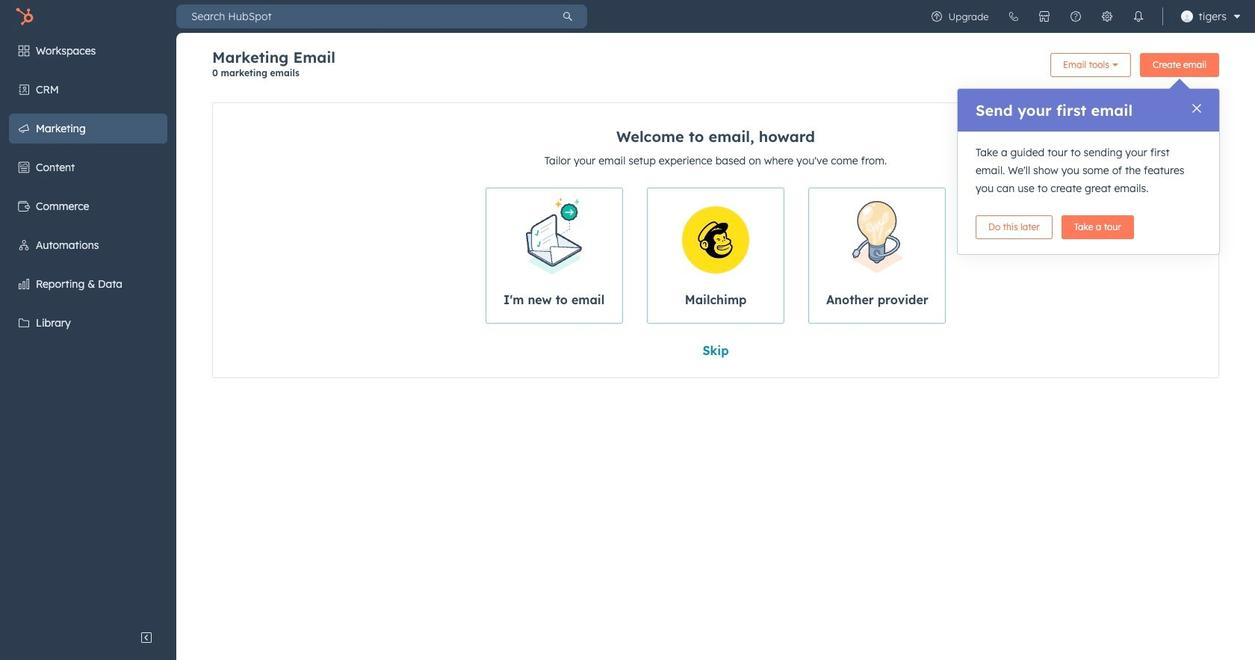 Task type: describe. For each thing, give the bounding box(es) containing it.
1 horizontal spatial menu
[[921, 0, 1247, 33]]

help image
[[1070, 10, 1082, 22]]

notifications image
[[1133, 10, 1145, 22]]



Task type: locate. For each thing, give the bounding box(es) containing it.
None checkbox
[[809, 188, 947, 324]]

menu
[[921, 0, 1247, 33], [0, 33, 176, 623]]

settings image
[[1101, 10, 1113, 22]]

banner
[[212, 48, 1220, 87]]

0 horizontal spatial menu
[[0, 33, 176, 623]]

Search HubSpot search field
[[176, 4, 549, 28]]

close image
[[1193, 104, 1202, 113]]

None checkbox
[[486, 188, 623, 324], [647, 188, 785, 324], [486, 188, 623, 324], [647, 188, 785, 324]]

howard n/a image
[[1181, 10, 1193, 22]]

marketplaces image
[[1039, 10, 1051, 22]]



Task type: vqa. For each thing, say whether or not it's contained in the screenshot.
leftmost menu
yes



